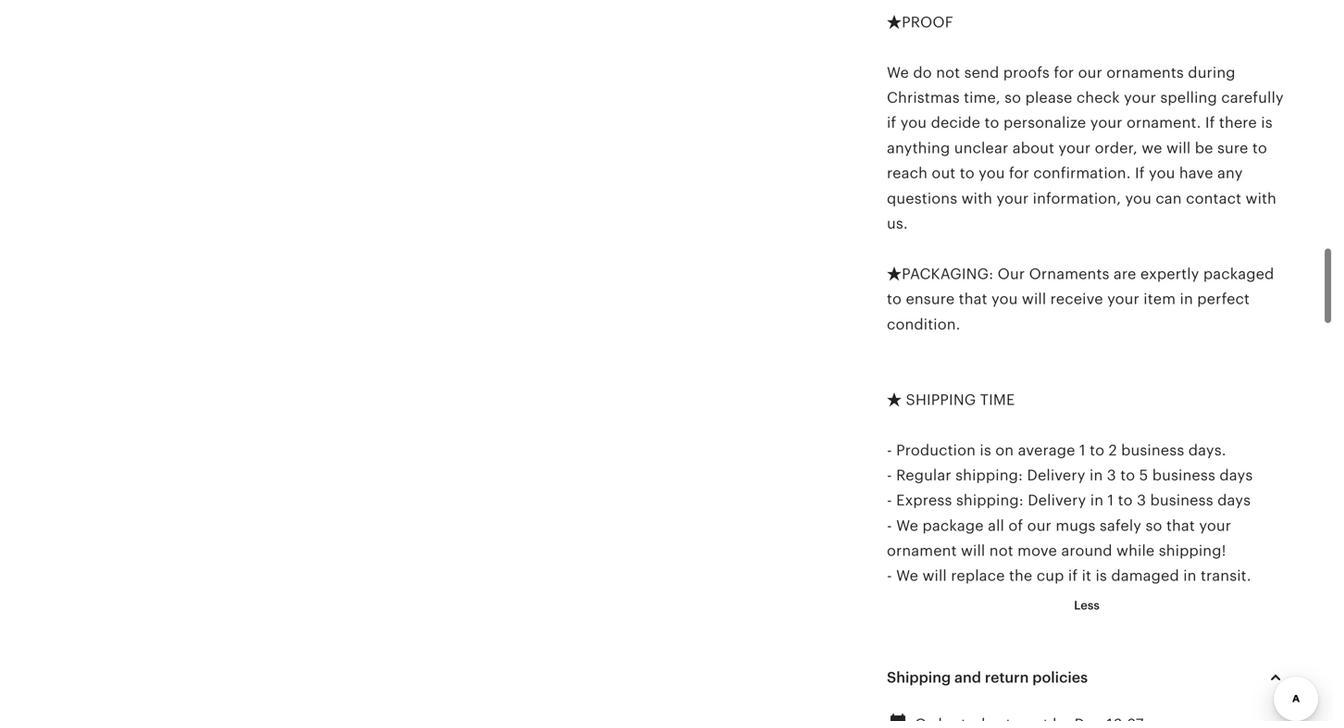 Task type: describe. For each thing, give the bounding box(es) containing it.
us.
[[887, 215, 908, 232]]

1 shipping: from the top
[[956, 467, 1023, 484]]

0 horizontal spatial if
[[1135, 165, 1145, 182]]

policies
[[1033, 669, 1088, 686]]

all
[[988, 517, 1005, 534]]

days.
[[1189, 442, 1226, 459]]

perfect
[[1197, 291, 1250, 307]]

the
[[1009, 568, 1033, 584]]

to right out
[[960, 165, 975, 182]]

to right sure
[[1253, 140, 1267, 156]]

★proof
[[887, 14, 953, 31]]

will up replace
[[961, 543, 985, 559]]

mugs
[[1056, 517, 1096, 534]]

0 horizontal spatial 1
[[1079, 442, 1086, 459]]

unclear
[[954, 140, 1009, 156]]

not inside we do not send proofs for our ornaments during christmas time, so please check your spelling carefully if you decide to personalize your ornament. if there is anything unclear about your order, we will be sure to reach out to you for confirmation. if you have any questions with your information, you can contact with us.
[[936, 64, 960, 81]]

packaged
[[1203, 266, 1274, 282]]

production
[[896, 442, 976, 459]]

spelling
[[1160, 89, 1217, 106]]

1 vertical spatial business
[[1152, 467, 1216, 484]]

during
[[1188, 64, 1236, 81]]

shipping and return policies button
[[870, 656, 1304, 700]]

your inside '★packaging: our ornaments are expertly packaged to ensure that you will receive your item in perfect condition.'
[[1107, 291, 1140, 307]]

will inside '★packaging: our ornaments are expertly packaged to ensure that you will receive your item in perfect condition.'
[[1022, 291, 1046, 307]]

and
[[955, 669, 981, 686]]

package
[[923, 517, 984, 534]]

do
[[913, 64, 932, 81]]

ornament.
[[1127, 115, 1201, 131]]

you down unclear
[[979, 165, 1005, 182]]

decide
[[931, 115, 981, 131]]

our
[[998, 266, 1025, 282]]

express
[[896, 492, 952, 509]]

questions
[[887, 190, 958, 207]]

your down the check
[[1090, 115, 1123, 131]]

shipping!
[[1159, 543, 1226, 559]]

cup
[[1037, 568, 1064, 584]]

have
[[1179, 165, 1213, 182]]

to up safely
[[1118, 492, 1133, 509]]

4 - from the top
[[887, 517, 892, 534]]

time,
[[964, 89, 1001, 106]]

5
[[1139, 467, 1148, 484]]

regular
[[896, 467, 952, 484]]

that inside - production is on average 1 to 2 business days. - regular shipping: delivery in 3 to 5 business days - express shipping: delivery in 1 to 3 business days - we package all of our mugs safely so that your ornament will not move around while shipping! - we will replace the cup if it is damaged in transit.
[[1167, 517, 1195, 534]]

on
[[996, 442, 1014, 459]]

1 vertical spatial days
[[1218, 492, 1251, 509]]

to left 5
[[1120, 467, 1135, 484]]

you up "can"
[[1149, 165, 1175, 182]]

2 shipping: from the top
[[956, 492, 1024, 509]]

1 horizontal spatial 3
[[1137, 492, 1146, 509]]

2 - from the top
[[887, 467, 892, 484]]

we inside we do not send proofs for our ornaments during christmas time, so please check your spelling carefully if you decide to personalize your ornament. if there is anything unclear about your order, we will be sure to reach out to you for confirmation. if you have any questions with your information, you can contact with us.
[[887, 64, 909, 81]]

1 vertical spatial delivery
[[1028, 492, 1086, 509]]

1 - from the top
[[887, 442, 892, 459]]

3 - from the top
[[887, 492, 892, 509]]

in down shipping!
[[1183, 568, 1197, 584]]

★packaging: our ornaments are expertly packaged to ensure that you will receive your item in perfect condition.
[[887, 266, 1274, 333]]

2 vertical spatial business
[[1150, 492, 1214, 509]]

around
[[1061, 543, 1113, 559]]

item
[[1144, 291, 1176, 307]]

our inside we do not send proofs for our ornaments during christmas time, so please check your spelling carefully if you decide to personalize your ornament. if there is anything unclear about your order, we will be sure to reach out to you for confirmation. if you have any questions with your information, you can contact with us.
[[1078, 64, 1103, 81]]

to inside '★packaging: our ornaments are expertly packaged to ensure that you will receive your item in perfect condition.'
[[887, 291, 902, 307]]

expertly
[[1141, 266, 1199, 282]]

★
[[887, 392, 902, 408]]

replace
[[951, 568, 1005, 584]]

★ shipping time
[[887, 392, 1015, 408]]

be
[[1195, 140, 1213, 156]]

safely
[[1100, 517, 1142, 534]]

reach
[[887, 165, 928, 182]]

confirmation.
[[1034, 165, 1131, 182]]

2
[[1109, 442, 1117, 459]]

anything
[[887, 140, 950, 156]]

your inside - production is on average 1 to 2 business days. - regular shipping: delivery in 3 to 5 business days - express shipping: delivery in 1 to 3 business days - we package all of our mugs safely so that your ornament will not move around while shipping! - we will replace the cup if it is damaged in transit.
[[1199, 517, 1232, 534]]

while
[[1117, 543, 1155, 559]]

less button
[[1060, 589, 1114, 622]]



Task type: locate. For each thing, give the bounding box(es) containing it.
if up anything
[[887, 115, 897, 131]]

0 horizontal spatial if
[[887, 115, 897, 131]]

1 vertical spatial shipping:
[[956, 492, 1024, 509]]

that
[[959, 291, 988, 307], [1167, 517, 1195, 534]]

2 horizontal spatial is
[[1261, 115, 1273, 131]]

is
[[1261, 115, 1273, 131], [980, 442, 991, 459], [1096, 568, 1107, 584]]

in
[[1180, 291, 1193, 307], [1090, 467, 1103, 484], [1090, 492, 1104, 509], [1183, 568, 1197, 584]]

will down ornament
[[923, 568, 947, 584]]

shipping: down on in the right of the page
[[956, 467, 1023, 484]]

1 vertical spatial that
[[1167, 517, 1195, 534]]

proofs
[[1003, 64, 1050, 81]]

you
[[901, 115, 927, 131], [979, 165, 1005, 182], [1149, 165, 1175, 182], [1125, 190, 1152, 207], [992, 291, 1018, 307]]

if left it
[[1068, 568, 1078, 584]]

so
[[1005, 89, 1021, 106], [1146, 517, 1162, 534]]

our up the check
[[1078, 64, 1103, 81]]

- left regular
[[887, 467, 892, 484]]

your down ornaments
[[1124, 89, 1156, 106]]

so down proofs
[[1005, 89, 1021, 106]]

shipping
[[887, 669, 951, 686]]

1 vertical spatial so
[[1146, 517, 1162, 534]]

can
[[1156, 190, 1182, 207]]

shipping: up all
[[956, 492, 1024, 509]]

if inside we do not send proofs for our ornaments during christmas time, so please check your spelling carefully if you decide to personalize your ornament. if there is anything unclear about your order, we will be sure to reach out to you for confirmation. if you have any questions with your information, you can contact with us.
[[887, 115, 897, 131]]

1 vertical spatial if
[[1135, 165, 1145, 182]]

are
[[1114, 266, 1136, 282]]

1 horizontal spatial not
[[990, 543, 1014, 559]]

condition.
[[887, 316, 961, 333]]

0 vertical spatial if
[[887, 115, 897, 131]]

1 horizontal spatial with
[[1246, 190, 1277, 207]]

business down days.
[[1152, 467, 1216, 484]]

your up shipping!
[[1199, 517, 1232, 534]]

0 vertical spatial we
[[887, 64, 909, 81]]

0 vertical spatial so
[[1005, 89, 1021, 106]]

0 vertical spatial 3
[[1107, 467, 1116, 484]]

0 horizontal spatial 3
[[1107, 467, 1116, 484]]

please
[[1025, 89, 1073, 106]]

1 horizontal spatial if
[[1205, 115, 1215, 131]]

1 vertical spatial 1
[[1108, 492, 1114, 509]]

sure
[[1217, 140, 1248, 156]]

receive
[[1051, 291, 1103, 307]]

0 horizontal spatial not
[[936, 64, 960, 81]]

0 vertical spatial that
[[959, 291, 988, 307]]

we down ornament
[[896, 568, 919, 584]]

order,
[[1095, 140, 1138, 156]]

shipping:
[[956, 467, 1023, 484], [956, 492, 1024, 509]]

1 horizontal spatial is
[[1096, 568, 1107, 584]]

1 vertical spatial for
[[1009, 165, 1029, 182]]

for up please
[[1054, 64, 1074, 81]]

we do not send proofs for our ornaments during christmas time, so please check your spelling carefully if you decide to personalize your ornament. if there is anything unclear about your order, we will be sure to reach out to you for confirmation. if you have any questions with your information, you can contact with us.
[[887, 64, 1284, 232]]

in inside '★packaging: our ornaments are expertly packaged to ensure that you will receive your item in perfect condition.'
[[1180, 291, 1193, 307]]

1 horizontal spatial so
[[1146, 517, 1162, 534]]

ornament
[[887, 543, 957, 559]]

if inside - production is on average 1 to 2 business days. - regular shipping: delivery in 3 to 5 business days - express shipping: delivery in 1 to 3 business days - we package all of our mugs safely so that your ornament will not move around while shipping! - we will replace the cup if it is damaged in transit.
[[1068, 568, 1078, 584]]

0 horizontal spatial is
[[980, 442, 991, 459]]

that inside '★packaging: our ornaments are expertly packaged to ensure that you will receive your item in perfect condition.'
[[959, 291, 988, 307]]

you inside '★packaging: our ornaments are expertly packaged to ensure that you will receive your item in perfect condition.'
[[992, 291, 1018, 307]]

in up 'mugs'
[[1090, 492, 1104, 509]]

0 vertical spatial not
[[936, 64, 960, 81]]

- up ornament
[[887, 517, 892, 534]]

personalize
[[1004, 115, 1086, 131]]

send
[[964, 64, 999, 81]]

shipping
[[906, 392, 976, 408]]

1 horizontal spatial for
[[1054, 64, 1074, 81]]

delivery
[[1027, 467, 1086, 484], [1028, 492, 1086, 509]]

our inside - production is on average 1 to 2 business days. - regular shipping: delivery in 3 to 5 business days - express shipping: delivery in 1 to 3 business days - we package all of our mugs safely so that your ornament will not move around while shipping! - we will replace the cup if it is damaged in transit.
[[1027, 517, 1052, 534]]

is right it
[[1096, 568, 1107, 584]]

any
[[1218, 165, 1243, 182]]

you down our
[[992, 291, 1018, 307]]

- left express
[[887, 492, 892, 509]]

0 horizontal spatial that
[[959, 291, 988, 307]]

carefully
[[1221, 89, 1284, 106]]

2 vertical spatial we
[[896, 568, 919, 584]]

in right item
[[1180, 291, 1193, 307]]

to down time,
[[985, 115, 1000, 131]]

we up ornament
[[896, 517, 919, 534]]

1 vertical spatial 3
[[1137, 492, 1146, 509]]

to left "ensure"
[[887, 291, 902, 307]]

with down unclear
[[962, 190, 993, 207]]

3 down 2
[[1107, 467, 1116, 484]]

it
[[1082, 568, 1092, 584]]

average
[[1018, 442, 1075, 459]]

we left do
[[887, 64, 909, 81]]

so inside we do not send proofs for our ornaments during christmas time, so please check your spelling carefully if you decide to personalize your ornament. if there is anything unclear about your order, we will be sure to reach out to you for confirmation. if you have any questions with your information, you can contact with us.
[[1005, 89, 1021, 106]]

if
[[887, 115, 897, 131], [1068, 568, 1078, 584]]

with right contact
[[1246, 190, 1277, 207]]

time
[[980, 392, 1015, 408]]

ensure
[[906, 291, 955, 307]]

will
[[1167, 140, 1191, 156], [1022, 291, 1046, 307], [961, 543, 985, 559], [923, 568, 947, 584]]

we
[[1142, 140, 1162, 156]]

is inside we do not send proofs for our ornaments during christmas time, so please check your spelling carefully if you decide to personalize your ornament. if there is anything unclear about your order, we will be sure to reach out to you for confirmation. if you have any questions with your information, you can contact with us.
[[1261, 115, 1273, 131]]

is left on in the right of the page
[[980, 442, 991, 459]]

0 vertical spatial business
[[1121, 442, 1184, 459]]

of
[[1009, 517, 1023, 534]]

0 vertical spatial days
[[1220, 467, 1253, 484]]

delivery down average on the right bottom of page
[[1027, 467, 1086, 484]]

3
[[1107, 467, 1116, 484], [1137, 492, 1146, 509]]

less
[[1074, 598, 1100, 612]]

damaged
[[1111, 568, 1179, 584]]

not down all
[[990, 543, 1014, 559]]

will left "be"
[[1167, 140, 1191, 156]]

0 vertical spatial is
[[1261, 115, 1273, 131]]

christmas
[[887, 89, 960, 106]]

1 vertical spatial we
[[896, 517, 919, 534]]

0 vertical spatial shipping:
[[956, 467, 1023, 484]]

you up anything
[[901, 115, 927, 131]]

that up shipping!
[[1167, 517, 1195, 534]]

0 horizontal spatial for
[[1009, 165, 1029, 182]]

ornaments
[[1029, 266, 1110, 282]]

not right do
[[936, 64, 960, 81]]

with
[[962, 190, 993, 207], [1246, 190, 1277, 207]]

your down about at the right of page
[[997, 190, 1029, 207]]

0 vertical spatial 1
[[1079, 442, 1086, 459]]

3 down 5
[[1137, 492, 1146, 509]]

1 vertical spatial is
[[980, 442, 991, 459]]

if
[[1205, 115, 1215, 131], [1135, 165, 1145, 182]]

your up confirmation.
[[1059, 140, 1091, 156]]

0 vertical spatial delivery
[[1027, 467, 1086, 484]]

you left "can"
[[1125, 190, 1152, 207]]

- down ornament
[[887, 568, 892, 584]]

1 horizontal spatial our
[[1078, 64, 1103, 81]]

0 vertical spatial if
[[1205, 115, 1215, 131]]

out
[[932, 165, 956, 182]]

1 vertical spatial if
[[1068, 568, 1078, 584]]

business up 5
[[1121, 442, 1184, 459]]

there
[[1219, 115, 1257, 131]]

1 vertical spatial our
[[1027, 517, 1052, 534]]

our
[[1078, 64, 1103, 81], [1027, 517, 1052, 534]]

0 horizontal spatial our
[[1027, 517, 1052, 534]]

return
[[985, 669, 1029, 686]]

that down ★packaging: at the top of the page
[[959, 291, 988, 307]]

★packaging:
[[887, 266, 994, 282]]

days
[[1220, 467, 1253, 484], [1218, 492, 1251, 509]]

shipping and return policies
[[887, 669, 1088, 686]]

0 vertical spatial our
[[1078, 64, 1103, 81]]

contact
[[1186, 190, 1242, 207]]

not
[[936, 64, 960, 81], [990, 543, 1014, 559]]

business up shipping!
[[1150, 492, 1214, 509]]

1 with from the left
[[962, 190, 993, 207]]

check
[[1077, 89, 1120, 106]]

in left 5
[[1090, 467, 1103, 484]]

about
[[1013, 140, 1055, 156]]

our right of
[[1027, 517, 1052, 534]]

not inside - production is on average 1 to 2 business days. - regular shipping: delivery in 3 to 5 business days - express shipping: delivery in 1 to 3 business days - we package all of our mugs safely so that your ornament will not move around while shipping! - we will replace the cup if it is damaged in transit.
[[990, 543, 1014, 559]]

we
[[887, 64, 909, 81], [896, 517, 919, 534], [896, 568, 919, 584]]

1
[[1079, 442, 1086, 459], [1108, 492, 1114, 509]]

0 vertical spatial for
[[1054, 64, 1074, 81]]

is right "there"
[[1261, 115, 1273, 131]]

- production is on average 1 to 2 business days. - regular shipping: delivery in 3 to 5 business days - express shipping: delivery in 1 to 3 business days - we package all of our mugs safely so that your ornament will not move around while shipping! - we will replace the cup if it is damaged in transit.
[[887, 442, 1253, 584]]

0 horizontal spatial so
[[1005, 89, 1021, 106]]

transit.
[[1201, 568, 1251, 584]]

ornaments
[[1107, 64, 1184, 81]]

if up "be"
[[1205, 115, 1215, 131]]

so inside - production is on average 1 to 2 business days. - regular shipping: delivery in 3 to 5 business days - express shipping: delivery in 1 to 3 business days - we package all of our mugs safely so that your ornament will not move around while shipping! - we will replace the cup if it is damaged in transit.
[[1146, 517, 1162, 534]]

-
[[887, 442, 892, 459], [887, 467, 892, 484], [887, 492, 892, 509], [887, 517, 892, 534], [887, 568, 892, 584]]

delivery up 'mugs'
[[1028, 492, 1086, 509]]

to left 2
[[1090, 442, 1105, 459]]

information,
[[1033, 190, 1121, 207]]

1 left 2
[[1079, 442, 1086, 459]]

2 with from the left
[[1246, 190, 1277, 207]]

2 vertical spatial is
[[1096, 568, 1107, 584]]

1 horizontal spatial if
[[1068, 568, 1078, 584]]

will down our
[[1022, 291, 1046, 307]]

0 horizontal spatial with
[[962, 190, 993, 207]]

if down we
[[1135, 165, 1145, 182]]

your down the are
[[1107, 291, 1140, 307]]

move
[[1018, 543, 1057, 559]]

for down about at the right of page
[[1009, 165, 1029, 182]]

- left 'production'
[[887, 442, 892, 459]]

1 horizontal spatial 1
[[1108, 492, 1114, 509]]

will inside we do not send proofs for our ornaments during christmas time, so please check your spelling carefully if you decide to personalize your ornament. if there is anything unclear about your order, we will be sure to reach out to you for confirmation. if you have any questions with your information, you can contact with us.
[[1167, 140, 1191, 156]]

so up the while
[[1146, 517, 1162, 534]]

1 vertical spatial not
[[990, 543, 1014, 559]]

to
[[985, 115, 1000, 131], [1253, 140, 1267, 156], [960, 165, 975, 182], [887, 291, 902, 307], [1090, 442, 1105, 459], [1120, 467, 1135, 484], [1118, 492, 1133, 509]]

5 - from the top
[[887, 568, 892, 584]]

1 horizontal spatial that
[[1167, 517, 1195, 534]]

for
[[1054, 64, 1074, 81], [1009, 165, 1029, 182]]

your
[[1124, 89, 1156, 106], [1090, 115, 1123, 131], [1059, 140, 1091, 156], [997, 190, 1029, 207], [1107, 291, 1140, 307], [1199, 517, 1232, 534]]

1 up safely
[[1108, 492, 1114, 509]]



Task type: vqa. For each thing, say whether or not it's contained in the screenshot.
$ in CALTROVE $ 50.00 FREE shipping
no



